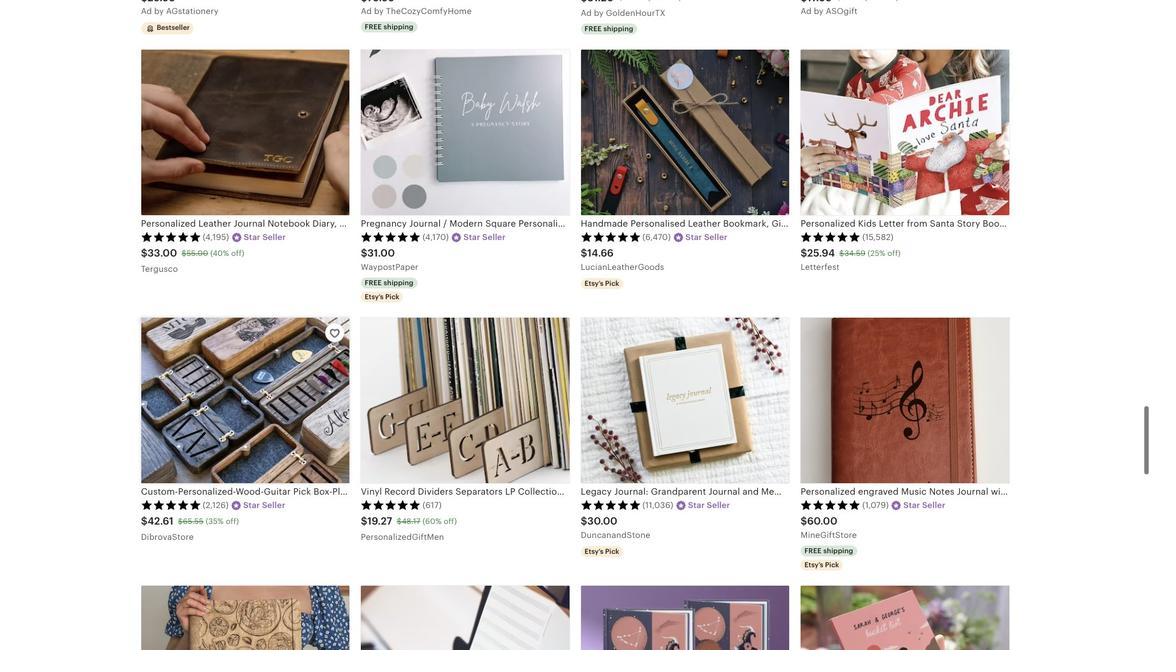 Task type: describe. For each thing, give the bounding box(es) containing it.
star for 60.00
[[904, 500, 921, 510]]

48.17
[[402, 517, 421, 526]]

star right (4,195)
[[244, 232, 261, 242]]

a for a d b y agstationery
[[141, 7, 147, 16]]

off) for 25.94
[[888, 249, 901, 258]]

y for thecozycomfyhome
[[379, 7, 384, 16]]

musicians stave leather journal - handbound songwriting manuscript book - music score - staff paper - 6 x 4 - custom - a6 image
[[361, 586, 570, 650]]

personalised couple bucket list journal image
[[801, 586, 1010, 650]]

$ 14.66 lucianleathergoods
[[581, 247, 665, 272]]

star seller for 14.66
[[686, 232, 728, 242]]

star for 30.00
[[688, 500, 705, 510]]

seller for 14.66
[[705, 232, 728, 242]]

(617)
[[423, 500, 442, 510]]

shipping down waypostpaper
[[384, 279, 414, 287]]

5 out of 5 stars image for (4,195)
[[141, 232, 201, 242]]

(40%
[[210, 249, 229, 258]]

free shipping down waypostpaper
[[365, 279, 414, 287]]

$ 42.61 $ 65.55 (35% off) dibrovastore
[[141, 515, 239, 542]]

capricorn birthday gift, personalised capricorn book - powerful edition, perfect zodiac birthdate gift image
[[581, 586, 790, 650]]

pregnancy journal / modern square personalized planner for tracking baby/ 8x8 book / gift for first time moms image
[[361, 50, 570, 215]]

(4,170)
[[423, 232, 449, 242]]

bestseller
[[157, 24, 190, 31]]

5 out of 5 stars image for (4,170)
[[361, 232, 421, 242]]

pick down duncanandstone
[[606, 548, 620, 555]]

custom-personalized-wood-guitar pick box-plectrum-pick case-pick holder-musicians gift-gifts for him-guitar player-xmas gift-new year gift image
[[141, 318, 350, 484]]

star for 14.66
[[686, 232, 703, 242]]

5 out of 5 stars image for (15,582)
[[801, 232, 861, 242]]

thecozycomfyhome
[[386, 7, 472, 16]]

(2,126)
[[203, 500, 229, 510]]

vinyl record dividers separators lp collection organizer alphabetic storage accessories handmade gift for him vinyl lover men man boyfriend image
[[361, 318, 570, 484]]

a d b y goldenhourtx
[[581, 8, 666, 18]]

star right (2,126)
[[243, 500, 260, 510]]

pick down waypostpaper
[[386, 293, 400, 301]]

etsy's down duncanandstone
[[585, 548, 604, 555]]

33.00
[[148, 247, 177, 259]]

d for a d b y agstationery
[[147, 7, 152, 16]]

goldenhourtx
[[606, 8, 666, 18]]

etsy's down 14.66
[[585, 280, 604, 287]]

asogift
[[826, 7, 858, 16]]

31.00
[[368, 247, 395, 259]]

seller right (2,126)
[[262, 500, 285, 510]]

b for goldenhourtx
[[594, 8, 600, 18]]

pick down lucianleathergoods
[[606, 280, 620, 287]]

60.00
[[808, 515, 838, 528]]

a d b y agstationery
[[141, 7, 219, 16]]

shipping down minegiftstore
[[824, 547, 854, 555]]

b for thecozycomfyhome
[[374, 7, 380, 16]]

etsy's pick down waypostpaper
[[365, 293, 400, 301]]

duncanandstone
[[581, 530, 651, 540]]

34.59
[[845, 249, 866, 258]]

etsy's down minegiftstore
[[805, 561, 824, 569]]

$ 31.00 waypostpaper
[[361, 247, 419, 272]]

tergusco
[[141, 264, 178, 274]]

(11,036)
[[643, 500, 674, 510]]

free down the a d b y goldenhourtx
[[585, 25, 602, 33]]

star seller right (4,195)
[[244, 232, 286, 242]]

etsy's down waypostpaper
[[365, 293, 384, 301]]

19.27
[[368, 515, 393, 528]]

off) for 42.61
[[226, 517, 239, 526]]

$ inside the $ 14.66 lucianleathergoods
[[581, 247, 588, 259]]

$ 33.00 $ 55.00 (40% off) tergusco
[[141, 247, 244, 274]]

personalized recipe book blank binder gift for mom wooden cookbook mothers day gift image
[[141, 586, 350, 650]]

free shipping down the a d b y thecozycomfyhome
[[365, 23, 414, 31]]

etsy's pick down lucianleathergoods
[[585, 280, 620, 287]]

y for agstationery
[[159, 7, 164, 16]]

$ inside $ 31.00 waypostpaper
[[361, 247, 368, 259]]

(1,079)
[[863, 500, 889, 510]]



Task type: locate. For each thing, give the bounding box(es) containing it.
personalized kids letter from santa story books first christmas gifts xmas eve box fillers stockings for girls baby boys presents ideas book image
[[801, 50, 1010, 215]]

star right (11,036)
[[688, 500, 705, 510]]

b for agstationery
[[154, 7, 160, 16]]

30.00
[[588, 515, 618, 528]]

d left agstationery
[[147, 7, 152, 16]]

free
[[365, 23, 382, 31], [585, 25, 602, 33], [365, 279, 382, 287], [805, 547, 822, 555]]

d
[[147, 7, 152, 16], [367, 7, 372, 16], [807, 7, 812, 16], [587, 8, 592, 18]]

$ inside $ 30.00 duncanandstone
[[581, 515, 588, 528]]

star
[[244, 232, 261, 242], [464, 232, 481, 242], [686, 232, 703, 242], [243, 500, 260, 510], [688, 500, 705, 510], [904, 500, 921, 510]]

free shipping down minegiftstore
[[805, 547, 854, 555]]

seller right (4,170)
[[483, 232, 506, 242]]

(4,195)
[[203, 232, 229, 242]]

free down waypostpaper
[[365, 279, 382, 287]]

(25%
[[868, 249, 886, 258]]

d left goldenhourtx
[[587, 8, 592, 18]]

y up bestseller
[[159, 7, 164, 16]]

legacy journal: grandparent journal and memory book | mother's day gift for mom or wife | new grandmother gift | family tree book image
[[581, 318, 790, 484]]

5 out of 5 stars image for (11,036)
[[581, 500, 641, 510]]

65.55
[[183, 517, 204, 526]]

letterfest
[[801, 262, 840, 272]]

d left thecozycomfyhome
[[367, 7, 372, 16]]

etsy's pick down minegiftstore
[[805, 561, 840, 569]]

(60%
[[423, 517, 442, 526]]

pick
[[606, 280, 620, 287], [386, 293, 400, 301], [606, 548, 620, 555], [826, 561, 840, 569]]

a
[[141, 7, 147, 16], [361, 7, 367, 16], [801, 7, 807, 16], [581, 8, 587, 18]]

off) inside $ 25.94 $ 34.59 (25% off) letterfest
[[888, 249, 901, 258]]

d for a d b y asogift
[[807, 7, 812, 16]]

off) for 33.00
[[231, 249, 244, 258]]

b up bestseller
[[154, 7, 160, 16]]

shipping
[[384, 23, 414, 31], [604, 25, 634, 33], [384, 279, 414, 287], [824, 547, 854, 555]]

handmade personalised leather bookmark, gifts for him and her, teacher gift, mother's day, wedding gift , reading gift, anniversary gift image
[[581, 50, 790, 215]]

seller for 60.00
[[923, 500, 946, 510]]

star seller for 30.00
[[688, 500, 731, 510]]

free down minegiftstore
[[805, 547, 822, 555]]

5 out of 5 stars image for (617)
[[361, 500, 421, 510]]

star right (6,470)
[[686, 232, 703, 242]]

5 out of 5 stars image for (1,079)
[[801, 500, 861, 510]]

star seller
[[244, 232, 286, 242], [464, 232, 506, 242], [686, 232, 728, 242], [243, 500, 285, 510], [688, 500, 731, 510], [904, 500, 946, 510]]

$ 19.27 $ 48.17 (60% off) personalizedgiftmen
[[361, 515, 457, 542]]

b left goldenhourtx
[[594, 8, 600, 18]]

star seller right (4,170)
[[464, 232, 506, 242]]

5 out of 5 stars image up 30.00
[[581, 500, 641, 510]]

free down the a d b y thecozycomfyhome
[[365, 23, 382, 31]]

$ 30.00 duncanandstone
[[581, 515, 651, 540]]

star seller right (11,036)
[[688, 500, 731, 510]]

off)
[[231, 249, 244, 258], [888, 249, 901, 258], [226, 517, 239, 526], [444, 517, 457, 526]]

5 out of 5 stars image up 42.61 on the left bottom of page
[[141, 500, 201, 510]]

off) right (25%
[[888, 249, 901, 258]]

shipping down the a d b y thecozycomfyhome
[[384, 23, 414, 31]]

5 out of 5 stars image for (2,126)
[[141, 500, 201, 510]]

5 out of 5 stars image up 25.94
[[801, 232, 861, 242]]

25.94
[[808, 247, 835, 259]]

etsy's pick down duncanandstone
[[585, 548, 620, 555]]

star seller for 31.00
[[464, 232, 506, 242]]

star right (4,170)
[[464, 232, 481, 242]]

5 out of 5 stars image for (6,470)
[[581, 232, 641, 242]]

minegiftstore
[[801, 530, 857, 540]]

5 out of 5 stars image up 31.00
[[361, 232, 421, 242]]

seller for 31.00
[[483, 232, 506, 242]]

y
[[159, 7, 164, 16], [379, 7, 384, 16], [820, 7, 824, 16], [599, 8, 604, 18]]

pick down minegiftstore
[[826, 561, 840, 569]]

seller
[[263, 232, 286, 242], [483, 232, 506, 242], [705, 232, 728, 242], [262, 500, 285, 510], [707, 500, 731, 510], [923, 500, 946, 510]]

$ 25.94 $ 34.59 (25% off) letterfest
[[801, 247, 901, 272]]

y left asogift
[[820, 7, 824, 16]]

a for a d b y goldenhourtx
[[581, 8, 587, 18]]

off) right (35%
[[226, 517, 239, 526]]

dibrovastore
[[141, 532, 194, 542]]

seller right (1,079)
[[923, 500, 946, 510]]

b left thecozycomfyhome
[[374, 7, 380, 16]]

etsy's pick
[[585, 280, 620, 287], [365, 293, 400, 301], [585, 548, 620, 555], [805, 561, 840, 569]]

personalized engraved music notes journal with custom quote or custom text leather bound with elastic strip image
[[801, 318, 1010, 484]]

$ 60.00 minegiftstore
[[801, 515, 857, 540]]

star seller right (1,079)
[[904, 500, 946, 510]]

b left asogift
[[814, 7, 820, 16]]

lucianleathergoods
[[581, 262, 665, 272]]

y left goldenhourtx
[[599, 8, 604, 18]]

waypostpaper
[[361, 262, 419, 272]]

star seller for 60.00
[[904, 500, 946, 510]]

b for asogift
[[814, 7, 820, 16]]

y for asogift
[[820, 7, 824, 16]]

5 out of 5 stars image up "33.00" at the top left of page
[[141, 232, 201, 242]]

5 out of 5 stars image up 14.66
[[581, 232, 641, 242]]

$ inside "$ 60.00 minegiftstore"
[[801, 515, 808, 528]]

off) for 19.27
[[444, 517, 457, 526]]

etsy's
[[585, 280, 604, 287], [365, 293, 384, 301], [585, 548, 604, 555], [805, 561, 824, 569]]

d for a d b y goldenhourtx
[[587, 8, 592, 18]]

a for a d b y thecozycomfyhome
[[361, 7, 367, 16]]

seller for 30.00
[[707, 500, 731, 510]]

a d b y asogift
[[801, 7, 858, 16]]

(35%
[[206, 517, 224, 526]]

seller right (11,036)
[[707, 500, 731, 510]]

14.66
[[588, 247, 614, 259]]

y left thecozycomfyhome
[[379, 7, 384, 16]]

star seller right (6,470)
[[686, 232, 728, 242]]

a d b y thecozycomfyhome
[[361, 7, 472, 16]]

off) right (40%
[[231, 249, 244, 258]]

b
[[154, 7, 160, 16], [374, 7, 380, 16], [814, 7, 820, 16], [594, 8, 600, 18]]

seller right (6,470)
[[705, 232, 728, 242]]

d for a d b y thecozycomfyhome
[[367, 7, 372, 16]]

$
[[141, 247, 148, 259], [361, 247, 368, 259], [581, 247, 588, 259], [801, 247, 808, 259], [182, 249, 187, 258], [840, 249, 845, 258], [141, 515, 148, 528], [361, 515, 368, 528], [581, 515, 588, 528], [801, 515, 808, 528], [178, 517, 183, 526], [397, 517, 402, 526]]

free shipping
[[365, 23, 414, 31], [585, 25, 634, 33], [365, 279, 414, 287], [805, 547, 854, 555]]

personalized leather journal notebook diary, leather sketchbook, travel notebook, christmas gift image
[[141, 50, 350, 215]]

5 out of 5 stars image up 60.00
[[801, 500, 861, 510]]

star seller right (2,126)
[[243, 500, 285, 510]]

off) right '(60%'
[[444, 517, 457, 526]]

off) inside $ 42.61 $ 65.55 (35% off) dibrovastore
[[226, 517, 239, 526]]

off) inside $ 19.27 $ 48.17 (60% off) personalizedgiftmen
[[444, 517, 457, 526]]

d left asogift
[[807, 7, 812, 16]]

5 out of 5 stars image
[[141, 232, 201, 242], [361, 232, 421, 242], [581, 232, 641, 242], [801, 232, 861, 242], [141, 500, 201, 510], [361, 500, 421, 510], [581, 500, 641, 510], [801, 500, 861, 510]]

42.61
[[148, 515, 174, 528]]

a for a d b y asogift
[[801, 7, 807, 16]]

star right (1,079)
[[904, 500, 921, 510]]

free shipping down the a d b y goldenhourtx
[[585, 25, 634, 33]]

5 out of 5 stars image up 19.27
[[361, 500, 421, 510]]

off) inside $ 33.00 $ 55.00 (40% off) tergusco
[[231, 249, 244, 258]]

personalizedgiftmen
[[361, 532, 444, 542]]

y for goldenhourtx
[[599, 8, 604, 18]]

(15,582)
[[863, 232, 894, 242]]

shipping down the a d b y goldenhourtx
[[604, 25, 634, 33]]

(6,470)
[[643, 232, 671, 242]]

agstationery
[[166, 7, 219, 16]]

star for 31.00
[[464, 232, 481, 242]]

seller right (4,195)
[[263, 232, 286, 242]]

55.00
[[187, 249, 208, 258]]



Task type: vqa. For each thing, say whether or not it's contained in the screenshot.
topmost 'social'
no



